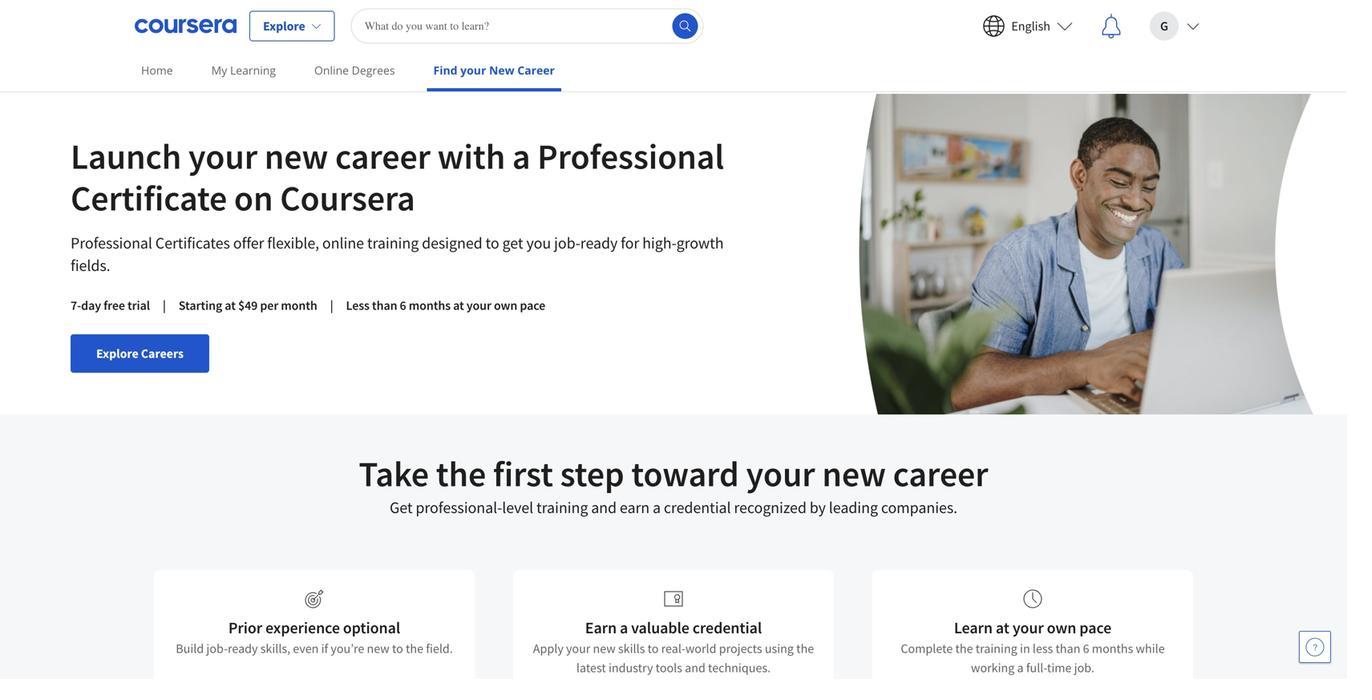Task type: locate. For each thing, give the bounding box(es) containing it.
online
[[314, 63, 349, 78]]

0 horizontal spatial training
[[367, 233, 419, 253]]

0 vertical spatial and
[[591, 498, 617, 518]]

7-day free trial | starting at $49 per month | less than 6 months at your own pace
[[71, 298, 545, 314]]

0 vertical spatial own
[[494, 298, 517, 314]]

first
[[493, 451, 553, 496]]

0 horizontal spatial professional
[[71, 233, 152, 253]]

0 vertical spatial ready
[[580, 233, 618, 253]]

explore left 'careers'
[[96, 346, 138, 362]]

explore up learning
[[263, 18, 305, 34]]

0 vertical spatial pace
[[520, 298, 545, 314]]

find
[[433, 63, 458, 78]]

apply
[[533, 641, 564, 657]]

skills
[[618, 641, 645, 657]]

and
[[591, 498, 617, 518], [685, 660, 706, 676]]

1 vertical spatial credential
[[693, 618, 762, 638]]

the up professional-
[[436, 451, 486, 496]]

1 horizontal spatial pace
[[1080, 618, 1112, 638]]

training right level
[[536, 498, 588, 518]]

month | less
[[281, 298, 370, 314]]

1 horizontal spatial own
[[1047, 618, 1076, 638]]

your
[[460, 63, 486, 78], [188, 134, 257, 178], [467, 298, 491, 314], [746, 451, 815, 496], [1013, 618, 1044, 638], [566, 641, 590, 657]]

and inside take the first step toward your new career get professional-level training and earn a credential recognized by leading companies.
[[591, 498, 617, 518]]

career inside launch your new career with a professional certificate on coursera
[[335, 134, 431, 178]]

and inside earn a valuable credential apply your new skills to real-world projects using the latest industry tools and techniques.
[[685, 660, 706, 676]]

the inside prior experience optional build job-ready skills, even if you're new to the field.
[[406, 641, 423, 657]]

help center image
[[1306, 638, 1325, 657]]

training up 'working'
[[976, 641, 1017, 657]]

professional certificates offer flexible, online training designed to get you job-ready for high-growth fields.
[[71, 233, 724, 275]]

1 vertical spatial 6
[[1083, 641, 1089, 657]]

home
[[141, 63, 173, 78]]

on
[[234, 176, 273, 220]]

ready
[[580, 233, 618, 253], [228, 641, 258, 657]]

professional inside professional certificates offer flexible, online training designed to get you job-ready for high-growth fields.
[[71, 233, 152, 253]]

6 up job. on the right
[[1083, 641, 1089, 657]]

1 vertical spatial than
[[1056, 641, 1081, 657]]

for
[[621, 233, 639, 253]]

0 vertical spatial professional
[[537, 134, 724, 178]]

6
[[400, 298, 406, 314], [1083, 641, 1089, 657]]

career inside take the first step toward your new career get professional-level training and earn a credential recognized by leading companies.
[[893, 451, 988, 496]]

pace
[[520, 298, 545, 314], [1080, 618, 1112, 638]]

a right with
[[512, 134, 530, 178]]

the
[[436, 451, 486, 496], [406, 641, 423, 657], [796, 641, 814, 657], [955, 641, 973, 657]]

and down world
[[685, 660, 706, 676]]

0 horizontal spatial at
[[225, 298, 236, 314]]

find your new career
[[433, 63, 555, 78]]

to left get
[[486, 233, 499, 253]]

step
[[560, 451, 624, 496]]

to left the real-
[[648, 641, 659, 657]]

2 vertical spatial training
[[976, 641, 1017, 657]]

0 vertical spatial credential
[[664, 498, 731, 518]]

while
[[1136, 641, 1165, 657]]

explore inside dropdown button
[[263, 18, 305, 34]]

2 horizontal spatial to
[[648, 641, 659, 657]]

months up job. on the right
[[1092, 641, 1133, 657]]

career
[[517, 63, 555, 78]]

at inside the learn at your own pace complete the training in less than 6 months while working a full-time job.
[[996, 618, 1010, 638]]

certificates
[[155, 233, 230, 253]]

0 horizontal spatial to
[[392, 641, 403, 657]]

your inside earn a valuable credential apply your new skills to real-world projects using the latest industry tools and techniques.
[[566, 641, 590, 657]]

field.
[[426, 641, 453, 657]]

at right 'learn'
[[996, 618, 1010, 638]]

than up time
[[1056, 641, 1081, 657]]

experience
[[265, 618, 340, 638]]

explore for explore careers
[[96, 346, 138, 362]]

0 vertical spatial career
[[335, 134, 431, 178]]

prior experience optional build job-ready skills, even if you're new to the field.
[[176, 618, 453, 657]]

g
[[1160, 18, 1168, 34]]

0 vertical spatial 6
[[400, 298, 406, 314]]

training
[[367, 233, 419, 253], [536, 498, 588, 518], [976, 641, 1017, 657]]

1 horizontal spatial explore
[[263, 18, 305, 34]]

training inside professional certificates offer flexible, online training designed to get you job-ready for high-growth fields.
[[367, 233, 419, 253]]

launch
[[71, 134, 181, 178]]

1 horizontal spatial training
[[536, 498, 588, 518]]

at
[[225, 298, 236, 314], [453, 298, 464, 314], [996, 618, 1010, 638]]

world
[[686, 641, 717, 657]]

1 horizontal spatial and
[[685, 660, 706, 676]]

1 vertical spatial and
[[685, 660, 706, 676]]

1 horizontal spatial 6
[[1083, 641, 1089, 657]]

a inside launch your new career with a professional certificate on coursera
[[512, 134, 530, 178]]

0 horizontal spatial pace
[[520, 298, 545, 314]]

1 vertical spatial job-
[[206, 641, 228, 657]]

1 vertical spatial training
[[536, 498, 588, 518]]

prior
[[228, 618, 262, 638]]

1 vertical spatial career
[[893, 451, 988, 496]]

degrees
[[352, 63, 395, 78]]

the down 'learn'
[[955, 641, 973, 657]]

2 horizontal spatial training
[[976, 641, 1017, 657]]

a right earn at the bottom left of page
[[653, 498, 661, 518]]

0 vertical spatial than
[[372, 298, 397, 314]]

to down optional
[[392, 641, 403, 657]]

get
[[390, 498, 413, 518]]

a inside the learn at your own pace complete the training in less than 6 months while working a full-time job.
[[1017, 660, 1024, 676]]

0 horizontal spatial own
[[494, 298, 517, 314]]

projects
[[719, 641, 762, 657]]

ready left for
[[580, 233, 618, 253]]

new
[[264, 134, 328, 178], [822, 451, 886, 496], [367, 641, 390, 657], [593, 641, 616, 657]]

new inside earn a valuable credential apply your new skills to real-world projects using the latest industry tools and techniques.
[[593, 641, 616, 657]]

to
[[486, 233, 499, 253], [392, 641, 403, 657], [648, 641, 659, 657]]

0 horizontal spatial job-
[[206, 641, 228, 657]]

months down professional certificates offer flexible, online training designed to get you job-ready for high-growth fields.
[[409, 298, 451, 314]]

explore button
[[249, 11, 335, 41]]

0 vertical spatial explore
[[263, 18, 305, 34]]

own up less
[[1047, 618, 1076, 638]]

6 down professional certificates offer flexible, online training designed to get you job-ready for high-growth fields.
[[400, 298, 406, 314]]

optional
[[343, 618, 400, 638]]

ready inside prior experience optional build job-ready skills, even if you're new to the field.
[[228, 641, 258, 657]]

explore
[[263, 18, 305, 34], [96, 346, 138, 362]]

full-
[[1026, 660, 1047, 676]]

if
[[321, 641, 328, 657]]

job- right build
[[206, 641, 228, 657]]

a
[[512, 134, 530, 178], [653, 498, 661, 518], [620, 618, 628, 638], [1017, 660, 1024, 676]]

1 vertical spatial pace
[[1080, 618, 1112, 638]]

in
[[1020, 641, 1030, 657]]

than inside the learn at your own pace complete the training in less than 6 months while working a full-time job.
[[1056, 641, 1081, 657]]

0 horizontal spatial months
[[409, 298, 451, 314]]

1 vertical spatial ready
[[228, 641, 258, 657]]

job-
[[554, 233, 580, 253], [206, 641, 228, 657]]

the inside earn a valuable credential apply your new skills to real-world projects using the latest industry tools and techniques.
[[796, 641, 814, 657]]

None search field
[[351, 8, 704, 44]]

pace down you
[[520, 298, 545, 314]]

credential down toward
[[664, 498, 731, 518]]

1 horizontal spatial than
[[1056, 641, 1081, 657]]

english
[[1011, 18, 1051, 34]]

credential up projects
[[693, 618, 762, 638]]

1 vertical spatial explore
[[96, 346, 138, 362]]

0 horizontal spatial than
[[372, 298, 397, 314]]

to inside earn a valuable credential apply your new skills to real-world projects using the latest industry tools and techniques.
[[648, 641, 659, 657]]

0 vertical spatial training
[[367, 233, 419, 253]]

learning
[[230, 63, 276, 78]]

0 horizontal spatial explore
[[96, 346, 138, 362]]

0 vertical spatial job-
[[554, 233, 580, 253]]

0 horizontal spatial and
[[591, 498, 617, 518]]

1 horizontal spatial professional
[[537, 134, 724, 178]]

0 horizontal spatial career
[[335, 134, 431, 178]]

1 horizontal spatial job-
[[554, 233, 580, 253]]

2 horizontal spatial at
[[996, 618, 1010, 638]]

own
[[494, 298, 517, 314], [1047, 618, 1076, 638]]

at down designed
[[453, 298, 464, 314]]

1 horizontal spatial months
[[1092, 641, 1133, 657]]

valuable
[[631, 618, 690, 638]]

the right using
[[796, 641, 814, 657]]

the inside the learn at your own pace complete the training in less than 6 months while working a full-time job.
[[955, 641, 973, 657]]

own inside the learn at your own pace complete the training in less than 6 months while working a full-time job.
[[1047, 618, 1076, 638]]

job- inside professional certificates offer flexible, online training designed to get you job-ready for high-growth fields.
[[554, 233, 580, 253]]

trial | starting
[[127, 298, 222, 314]]

careers
[[141, 346, 184, 362]]

than down professional certificates offer flexible, online training designed to get you job-ready for high-growth fields.
[[372, 298, 397, 314]]

the left field.
[[406, 641, 423, 657]]

credential
[[664, 498, 731, 518], [693, 618, 762, 638]]

and left earn at the bottom left of page
[[591, 498, 617, 518]]

1 vertical spatial own
[[1047, 618, 1076, 638]]

new inside take the first step toward your new career get professional-level training and earn a credential recognized by leading companies.
[[822, 451, 886, 496]]

a up 'skills'
[[620, 618, 628, 638]]

1 vertical spatial months
[[1092, 641, 1133, 657]]

your inside the learn at your own pace complete the training in less than 6 months while working a full-time job.
[[1013, 618, 1044, 638]]

months
[[409, 298, 451, 314], [1092, 641, 1133, 657]]

a left full-
[[1017, 660, 1024, 676]]

$49
[[238, 298, 258, 314]]

1 horizontal spatial ready
[[580, 233, 618, 253]]

at left $49
[[225, 298, 236, 314]]

1 horizontal spatial career
[[893, 451, 988, 496]]

learn
[[954, 618, 993, 638]]

latest
[[577, 660, 606, 676]]

than
[[372, 298, 397, 314], [1056, 641, 1081, 657]]

earn a valuable credential apply your new skills to real-world projects using the latest industry tools and techniques.
[[533, 618, 814, 676]]

high-
[[642, 233, 677, 253]]

training right online
[[367, 233, 419, 253]]

coursera
[[280, 176, 415, 220]]

get
[[502, 233, 523, 253]]

with
[[438, 134, 505, 178]]

job- right you
[[554, 233, 580, 253]]

1 vertical spatial professional
[[71, 233, 152, 253]]

by
[[810, 498, 826, 518]]

own down get
[[494, 298, 517, 314]]

to inside prior experience optional build job-ready skills, even if you're new to the field.
[[392, 641, 403, 657]]

0 horizontal spatial ready
[[228, 641, 258, 657]]

online degrees
[[314, 63, 395, 78]]

ready down prior on the left bottom of page
[[228, 641, 258, 657]]

per
[[260, 298, 278, 314]]

launch your new career with a professional certificate on coursera
[[71, 134, 724, 220]]

professional
[[537, 134, 724, 178], [71, 233, 152, 253]]

pace up job. on the right
[[1080, 618, 1112, 638]]

1 horizontal spatial to
[[486, 233, 499, 253]]



Task type: vqa. For each thing, say whether or not it's contained in the screenshot.
'Why Coursera' link
no



Task type: describe. For each thing, give the bounding box(es) containing it.
certificate
[[71, 176, 227, 220]]

day
[[81, 298, 101, 314]]

english button
[[970, 0, 1086, 52]]

you're
[[331, 641, 364, 657]]

training inside take the first step toward your new career get professional-level training and earn a credential recognized by leading companies.
[[536, 498, 588, 518]]

take the first step toward your new career get professional-level training and earn a credential recognized by leading companies.
[[359, 451, 988, 518]]

professional inside launch your new career with a professional certificate on coursera
[[537, 134, 724, 178]]

leading
[[829, 498, 878, 518]]

growth
[[676, 233, 724, 253]]

months inside the learn at your own pace complete the training in less than 6 months while working a full-time job.
[[1092, 641, 1133, 657]]

g button
[[1137, 0, 1213, 52]]

designed
[[422, 233, 482, 253]]

build
[[176, 641, 204, 657]]

techniques.
[[708, 660, 771, 676]]

toward
[[631, 451, 739, 496]]

the inside take the first step toward your new career get professional-level training and earn a credential recognized by leading companies.
[[436, 451, 486, 496]]

new inside launch your new career with a professional certificate on coursera
[[264, 134, 328, 178]]

6 inside the learn at your own pace complete the training in less than 6 months while working a full-time job.
[[1083, 641, 1089, 657]]

explore careers
[[96, 346, 184, 362]]

even
[[293, 641, 319, 657]]

job- inside prior experience optional build job-ready skills, even if you're new to the field.
[[206, 641, 228, 657]]

online degrees link
[[308, 52, 401, 88]]

0 vertical spatial months
[[409, 298, 451, 314]]

take
[[359, 451, 429, 496]]

free
[[104, 298, 125, 314]]

working
[[971, 660, 1015, 676]]

to inside professional certificates offer flexible, online training designed to get you job-ready for high-growth fields.
[[486, 233, 499, 253]]

new
[[489, 63, 515, 78]]

credential inside earn a valuable credential apply your new skills to real-world projects using the latest industry tools and techniques.
[[693, 618, 762, 638]]

training inside the learn at your own pace complete the training in less than 6 months while working a full-time job.
[[976, 641, 1017, 657]]

tools
[[656, 660, 682, 676]]

my learning
[[211, 63, 276, 78]]

you
[[526, 233, 551, 253]]

earn
[[620, 498, 650, 518]]

earn
[[585, 618, 617, 638]]

a inside earn a valuable credential apply your new skills to real-world projects using the latest industry tools and techniques.
[[620, 618, 628, 638]]

your inside launch your new career with a professional certificate on coursera
[[188, 134, 257, 178]]

home link
[[135, 52, 179, 88]]

skills,
[[260, 641, 290, 657]]

less
[[1033, 641, 1053, 657]]

using
[[765, 641, 794, 657]]

time
[[1047, 660, 1072, 676]]

explore for explore
[[263, 18, 305, 34]]

flexible,
[[267, 233, 319, 253]]

7-
[[71, 298, 81, 314]]

companies.
[[881, 498, 957, 518]]

explore careers link
[[71, 334, 209, 373]]

complete
[[901, 641, 953, 657]]

learn at your own pace complete the training in less than 6 months while working a full-time job.
[[901, 618, 1165, 676]]

new inside prior experience optional build job-ready skills, even if you're new to the field.
[[367, 641, 390, 657]]

professional-
[[416, 498, 502, 518]]

coursera image
[[135, 13, 237, 39]]

pace inside the learn at your own pace complete the training in less than 6 months while working a full-time job.
[[1080, 618, 1112, 638]]

recognized
[[734, 498, 807, 518]]

ready inside professional certificates offer flexible, online training designed to get you job-ready for high-growth fields.
[[580, 233, 618, 253]]

0 horizontal spatial 6
[[400, 298, 406, 314]]

level
[[502, 498, 533, 518]]

1 horizontal spatial at
[[453, 298, 464, 314]]

a inside take the first step toward your new career get professional-level training and earn a credential recognized by leading companies.
[[653, 498, 661, 518]]

industry
[[609, 660, 653, 676]]

find your new career link
[[427, 52, 561, 91]]

real-
[[661, 641, 686, 657]]

your inside take the first step toward your new career get professional-level training and earn a credential recognized by leading companies.
[[746, 451, 815, 496]]

offer
[[233, 233, 264, 253]]

my
[[211, 63, 227, 78]]

credential inside take the first step toward your new career get professional-level training and earn a credential recognized by leading companies.
[[664, 498, 731, 518]]

What do you want to learn? text field
[[351, 8, 704, 44]]

fields.
[[71, 255, 110, 275]]

online
[[322, 233, 364, 253]]

job.
[[1074, 660, 1095, 676]]

my learning link
[[205, 52, 282, 88]]



